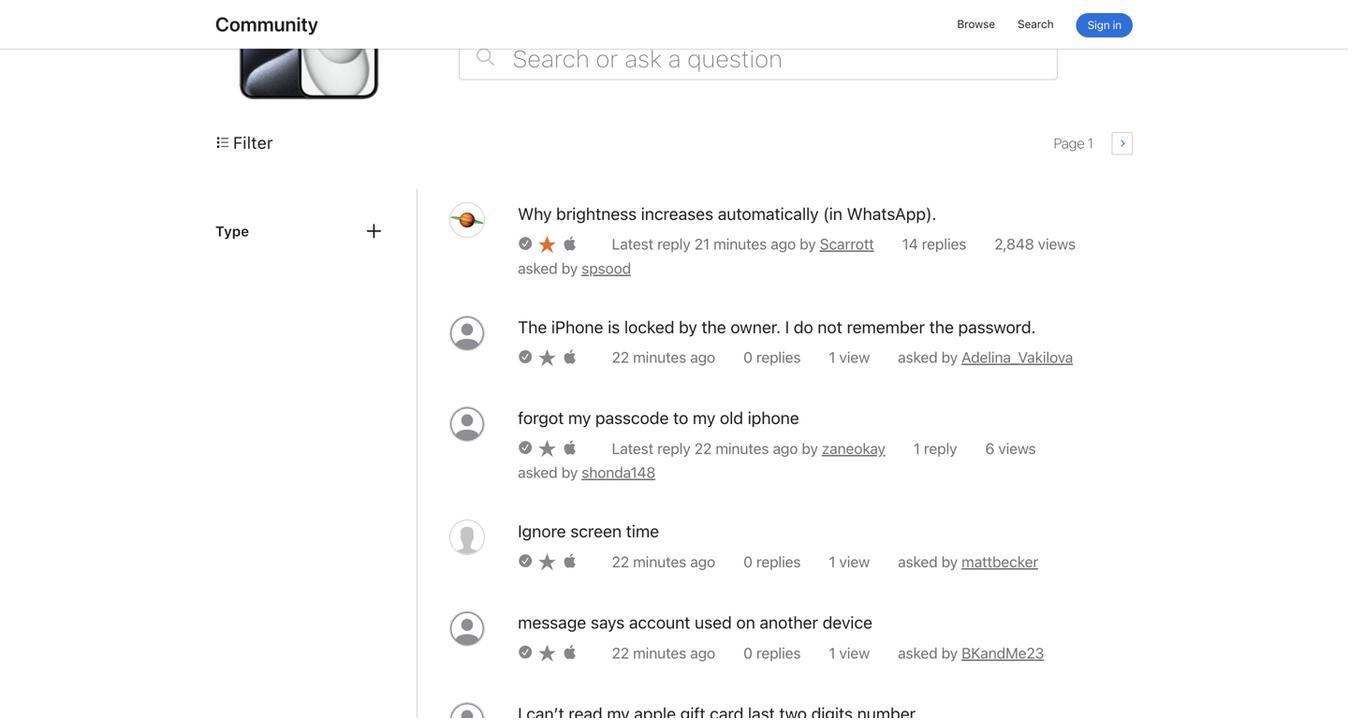 Task type: locate. For each thing, give the bounding box(es) containing it.
standalone image inside the iphone is locked by the owner. i do not remember the password. element
[[518, 352, 533, 365]]

asked down why
[[518, 260, 558, 278]]

2 0 replies from the top
[[744, 553, 801, 571]]

★ down why
[[539, 234, 556, 255]]

★ inside ignore screen time element
[[539, 552, 556, 573]]

5 ★ from the top
[[539, 643, 556, 664]]

on
[[737, 613, 756, 633]]

ago down iphone
[[773, 440, 798, 458]]

0 replies
[[744, 349, 801, 367], [744, 553, 801, 571], [744, 645, 801, 663]]

1 22 minutes ago from the top
[[612, 349, 716, 367]]

device
[[823, 613, 873, 633]]

1 right zaneokay
[[914, 440, 921, 458]]

2 1 view from the top
[[829, 553, 870, 571]]

view inside the iphone is locked by the owner. i do not remember the password. element
[[840, 349, 870, 367]]

standalone image down ignore screen time link
[[562, 554, 578, 573]]

1 view from the top
[[840, 349, 870, 367]]

0 vertical spatial view
[[840, 349, 870, 367]]

22 minutes ago inside the iphone is locked by the owner. i do not remember the password. element
[[612, 349, 716, 367]]

standalone image inside ignore screen time element
[[562, 554, 578, 573]]

the left owner.
[[702, 317, 726, 338]]

0 inside the iphone is locked by the owner. i do not remember the password. element
[[744, 349, 753, 367]]

★ for the
[[539, 347, 556, 368]]

1 down device in the right bottom of the page
[[829, 645, 836, 663]]

the iphone is locked by the owner. i do not remember the password. element
[[450, 316, 1130, 407]]

ago inside why brightness increases automatically (in whatsapp). element
[[771, 236, 796, 253]]

0 inside message says account used on another device element
[[744, 645, 753, 663]]

message says account used on another device link
[[518, 611, 873, 636]]

★ down forgot
[[539, 439, 556, 460]]

1 vertical spatial latest
[[612, 440, 654, 458]]

standalone image for message
[[518, 647, 533, 660]]

0 replies inside the iphone is locked by the owner. i do not remember the password. element
[[744, 349, 801, 367]]

ignore screen time link
[[518, 520, 659, 545]]

scarrott
[[820, 236, 875, 253]]

2 vertical spatial 22 minutes ago
[[612, 645, 716, 663]]

replies inside message says account used on another device element
[[757, 645, 801, 663]]

0 replies for another
[[744, 645, 801, 663]]

22 inside message says account used on another device element
[[612, 645, 629, 663]]

ignore screen time element
[[450, 520, 1130, 611]]

0 vertical spatial 0 replies
[[744, 349, 801, 367]]

shonda148
[[582, 464, 656, 482]]

view for device
[[840, 645, 870, 663]]

★ inside message says account used on another device element
[[539, 643, 556, 664]]

community link
[[215, 13, 319, 36]]

the up asked by adelina_vakilova
[[930, 317, 954, 338]]

2 view from the top
[[840, 553, 870, 571]]

22 inside forgot my passcode to my old iphone element
[[695, 440, 712, 458]]

ago inside ignore screen time element
[[691, 553, 716, 571]]

1 view
[[829, 349, 870, 367], [829, 553, 870, 571], [829, 645, 870, 663]]

3 22 minutes ago from the top
[[612, 645, 716, 663]]

minutes for time
[[633, 553, 687, 571]]

by left the shonda148
[[562, 464, 578, 482]]

standalone image for forgot
[[518, 443, 533, 456]]

0 replies inside message says account used on another device element
[[744, 645, 801, 663]]

standalone image
[[562, 236, 578, 255], [518, 352, 533, 365], [518, 443, 533, 456], [518, 556, 533, 569], [518, 647, 533, 660]]

standalone image down forgot
[[518, 443, 533, 456]]

shonda148 image
[[450, 407, 485, 442]]

adelina_vakilova
[[962, 349, 1074, 367]]

view inside message says account used on another device element
[[840, 645, 870, 663]]

Apple Community search field
[[459, 35, 1059, 80]]

0 horizontal spatial my
[[568, 409, 591, 429]]

bkandme23
[[962, 645, 1045, 663]]

2 22 minutes ago from the top
[[612, 553, 716, 571]]

1 1 view from the top
[[829, 349, 870, 367]]

3 0 from the top
[[744, 645, 753, 663]]

0 horizontal spatial the
[[702, 317, 726, 338]]

asked left 'mattbecker'
[[898, 553, 938, 571]]

1 ★ from the top
[[539, 234, 556, 255]]

page
[[1054, 135, 1085, 152]]

2,848 views asked by spsood
[[518, 236, 1076, 278]]

1 view inside message says account used on another device element
[[829, 645, 870, 663]]

1 view up device in the right bottom of the page
[[829, 553, 870, 571]]

replies
[[922, 236, 967, 253], [757, 349, 801, 367], [757, 553, 801, 571], [757, 645, 801, 663]]

views inside "6 views asked by shonda148"
[[999, 440, 1037, 458]]

standalone image down the "the"
[[518, 352, 533, 365]]

2 vertical spatial 1 view
[[829, 645, 870, 663]]

not
[[818, 317, 843, 338]]

★ inside why brightness increases automatically (in whatsapp). element
[[539, 234, 556, 255]]

1 view inside the iphone is locked by the owner. i do not remember the password. element
[[829, 349, 870, 367]]

asked for ignore screen time
[[898, 553, 938, 571]]

2 vertical spatial view
[[840, 645, 870, 663]]

asked left bkandme23 in the bottom of the page
[[898, 645, 938, 663]]

0
[[744, 349, 753, 367], [744, 553, 753, 571], [744, 645, 753, 663]]

mattbecker button
[[962, 552, 1039, 574]]

1
[[1088, 135, 1094, 152], [829, 349, 836, 367], [914, 440, 921, 458], [829, 553, 836, 571], [829, 645, 836, 663]]

asked inside message says account used on another device element
[[898, 645, 938, 663]]

latest up the shonda148
[[612, 440, 654, 458]]

asked down forgot
[[518, 464, 558, 482]]

1 view for device
[[829, 645, 870, 663]]

1 inside forgot my passcode to my old iphone element
[[914, 440, 921, 458]]

1 vertical spatial 0 replies
[[744, 553, 801, 571]]

1 horizontal spatial my
[[693, 409, 716, 429]]

replies down the iphone is locked by the owner. i do not remember the password. link at the top
[[757, 349, 801, 367]]

by right locked
[[679, 317, 698, 338]]

adelina_vakilova button
[[962, 347, 1074, 369]]

bkandme23 image
[[450, 611, 485, 647]]

why brightness increases automatically (in whatsapp). link
[[518, 202, 937, 227]]

views
[[1039, 236, 1076, 253], [999, 440, 1037, 458]]

0 vertical spatial 22 minutes ago
[[612, 349, 716, 367]]

2 0 from the top
[[744, 553, 753, 571]]

reply left 21 on the right of the page
[[658, 236, 691, 253]]

1 vertical spatial 22 minutes ago
[[612, 553, 716, 571]]

standalone image down forgot
[[562, 441, 578, 460]]

minutes down time
[[633, 553, 687, 571]]

22 minutes ago for time
[[612, 553, 716, 571]]

22 down time
[[612, 553, 629, 571]]

1 for the iphone is locked by the owner. i do not remember the password.
[[829, 349, 836, 367]]

my right forgot
[[568, 409, 591, 429]]

asked inside ignore screen time element
[[898, 553, 938, 571]]

2 vertical spatial 0
[[744, 645, 753, 663]]

zaneokay button
[[822, 438, 886, 460]]

standalone image for message
[[562, 645, 578, 664]]

22 down the 'says'
[[612, 645, 629, 663]]

1 up device in the right bottom of the page
[[829, 553, 836, 571]]

iphone
[[748, 409, 800, 429]]

minutes
[[714, 236, 767, 253], [633, 349, 687, 367], [716, 440, 769, 458], [633, 553, 687, 571], [633, 645, 687, 663]]

asked by mattbecker
[[898, 553, 1039, 571]]

replies for the
[[757, 349, 801, 367]]

message says account used on another device
[[518, 613, 873, 633]]

ago up the forgot my passcode to my old iphone
[[691, 349, 716, 367]]

to
[[673, 409, 689, 429]]

0 replies down another
[[744, 645, 801, 663]]

password.
[[959, 317, 1036, 338]]

3 view from the top
[[840, 645, 870, 663]]

views right 2,848 on the right top of the page
[[1039, 236, 1076, 253]]

standalone image for the
[[518, 352, 533, 365]]

latest inside why brightness increases automatically (in whatsapp). element
[[612, 236, 654, 253]]

replies up another
[[757, 553, 801, 571]]

search link
[[1018, 14, 1054, 35]]

another
[[760, 613, 819, 633]]

latest
[[612, 236, 654, 253], [612, 440, 654, 458]]

my right to
[[693, 409, 716, 429]]

4 ★ from the top
[[539, 552, 556, 573]]

view for owner.
[[840, 349, 870, 367]]

the iphone is locked by the owner. i do not remember the password.
[[518, 317, 1036, 338]]

22 minutes ago inside ignore screen time element
[[612, 553, 716, 571]]

by left adelina_vakilova
[[942, 349, 958, 367]]

6
[[986, 440, 995, 458]]

ago for is
[[691, 349, 716, 367]]

22 minutes ago down account
[[612, 645, 716, 663]]

1 vertical spatial views
[[999, 440, 1037, 458]]

shonda148 button
[[582, 462, 656, 484]]

1 0 from the top
[[744, 349, 753, 367]]

1 inside ignore screen time element
[[829, 553, 836, 571]]

latest inside forgot my passcode to my old iphone element
[[612, 440, 654, 458]]

views for forgot my passcode to my old iphone
[[999, 440, 1037, 458]]

0 for the
[[744, 349, 753, 367]]

standalone image down iphone
[[562, 350, 578, 368]]

22
[[612, 349, 629, 367], [695, 440, 712, 458], [612, 553, 629, 571], [612, 645, 629, 663]]

standalone image down why
[[518, 238, 533, 251]]

asked down remember
[[898, 349, 938, 367]]

★
[[539, 234, 556, 255], [539, 347, 556, 368], [539, 439, 556, 460], [539, 552, 556, 573], [539, 643, 556, 664]]

mattbecker image
[[450, 520, 485, 556]]

1 reply
[[914, 440, 958, 458]]

views right the 6
[[999, 440, 1037, 458]]

standalone image inside forgot my passcode to my old iphone element
[[562, 441, 578, 460]]

view
[[840, 349, 870, 367], [840, 553, 870, 571], [840, 645, 870, 663]]

sign in link
[[1077, 13, 1134, 37]]

forgot my passcode to my old iphone link
[[518, 407, 800, 432]]

0 up on
[[744, 553, 753, 571]]

views inside 2,848 views asked by spsood
[[1039, 236, 1076, 253]]

filter button
[[215, 131, 273, 156]]

1 horizontal spatial views
[[1039, 236, 1076, 253]]

0 replies up another
[[744, 553, 801, 571]]

★ inside the iphone is locked by the owner. i do not remember the password. element
[[539, 347, 556, 368]]

standalone image inside why brightness increases automatically (in whatsapp). element
[[518, 238, 533, 251]]

reply inside why brightness increases automatically (in whatsapp). element
[[658, 236, 691, 253]]

22 minutes ago down time
[[612, 553, 716, 571]]

standalone image for forgot
[[562, 441, 578, 460]]

ago inside message says account used on another device element
[[691, 645, 716, 663]]

22 minutes ago
[[612, 349, 716, 367], [612, 553, 716, 571], [612, 645, 716, 663]]

2 ★ from the top
[[539, 347, 556, 368]]

★ inside forgot my passcode to my old iphone element
[[539, 439, 556, 460]]

reply down to
[[658, 440, 691, 458]]

latest for increases
[[612, 236, 654, 253]]

view down device in the right bottom of the page
[[840, 645, 870, 663]]

minutes inside the iphone is locked by the owner. i do not remember the password. element
[[633, 349, 687, 367]]

22 down forgot my passcode to my old iphone link
[[695, 440, 712, 458]]

by left spsood
[[562, 260, 578, 278]]

latest up spsood
[[612, 236, 654, 253]]

replies down another
[[757, 645, 801, 663]]

minutes down account
[[633, 645, 687, 663]]

in
[[1113, 18, 1122, 32]]

minutes inside ignore screen time element
[[633, 553, 687, 571]]

22 for time
[[612, 553, 629, 571]]

0 vertical spatial 0
[[744, 349, 753, 367]]

standalone image down ignore at the left of page
[[518, 556, 533, 569]]

minutes down why brightness increases automatically (in whatsapp). link
[[714, 236, 767, 253]]

by left 'mattbecker'
[[942, 553, 958, 571]]

0 down owner.
[[744, 349, 753, 367]]

spsood
[[582, 260, 631, 278]]

standalone image down brightness
[[562, 236, 578, 255]]

1 right the page
[[1088, 135, 1094, 152]]

old
[[720, 409, 744, 429]]

1 for ignore screen time
[[829, 553, 836, 571]]

standalone image down message
[[562, 645, 578, 664]]

minutes inside forgot my passcode to my old iphone element
[[716, 440, 769, 458]]

standalone image inside forgot my passcode to my old iphone element
[[518, 443, 533, 456]]

minutes inside message says account used on another device element
[[633, 645, 687, 663]]

1 horizontal spatial the
[[930, 317, 954, 338]]

minutes down locked
[[633, 349, 687, 367]]

ago up 'message says account used on another device'
[[691, 553, 716, 571]]

by
[[800, 236, 816, 253], [562, 260, 578, 278], [679, 317, 698, 338], [942, 349, 958, 367], [802, 440, 818, 458], [562, 464, 578, 482], [942, 553, 958, 571], [942, 645, 958, 663]]

reply left the 6
[[924, 440, 958, 458]]

3 ★ from the top
[[539, 439, 556, 460]]

standalone image
[[518, 238, 533, 251], [562, 350, 578, 368], [562, 441, 578, 460], [562, 554, 578, 573], [562, 645, 578, 664]]

1 inside the iphone is locked by the owner. i do not remember the password. element
[[829, 349, 836, 367]]

view down not
[[840, 349, 870, 367]]

ago
[[771, 236, 796, 253], [691, 349, 716, 367], [773, 440, 798, 458], [691, 553, 716, 571], [691, 645, 716, 663]]

★ down ignore at the left of page
[[539, 552, 556, 573]]

ago inside the iphone is locked by the owner. i do not remember the password. element
[[691, 349, 716, 367]]

22 minutes ago inside message says account used on another device element
[[612, 645, 716, 663]]

standalone image down message
[[518, 647, 533, 660]]

0 down on
[[744, 645, 753, 663]]

reply for increases
[[658, 236, 691, 253]]

2 vertical spatial 0 replies
[[744, 645, 801, 663]]

1 vertical spatial view
[[840, 553, 870, 571]]

whatsapp).
[[847, 204, 937, 224]]

by left scarrott
[[800, 236, 816, 253]]

0 replies down the iphone is locked by the owner. i do not remember the password. link at the top
[[744, 349, 801, 367]]

22 down is
[[612, 349, 629, 367]]

21
[[695, 236, 710, 253]]

1 view down not
[[829, 349, 870, 367]]

1 vertical spatial 1 view
[[829, 553, 870, 571]]

replies inside the iphone is locked by the owner. i do not remember the password. element
[[757, 349, 801, 367]]

1 inside message says account used on another device element
[[829, 645, 836, 663]]

★ down the "the"
[[539, 347, 556, 368]]

22 minutes ago down locked
[[612, 349, 716, 367]]

22 inside the iphone is locked by the owner. i do not remember the password. element
[[612, 349, 629, 367]]

asked inside the iphone is locked by the owner. i do not remember the password. element
[[898, 349, 938, 367]]

0 vertical spatial views
[[1039, 236, 1076, 253]]

by left bkandme23 in the bottom of the page
[[942, 645, 958, 663]]

why brightness increases automatically (in whatsapp). element
[[450, 202, 1130, 316]]

standalone image for the
[[562, 350, 578, 368]]

ago down automatically
[[771, 236, 796, 253]]

3 0 replies from the top
[[744, 645, 801, 663]]

1 my from the left
[[568, 409, 591, 429]]

0 horizontal spatial views
[[999, 440, 1037, 458]]

browse link
[[958, 14, 996, 35]]

asked
[[518, 260, 558, 278], [898, 349, 938, 367], [518, 464, 558, 482], [898, 553, 938, 571], [898, 645, 938, 663]]

the
[[702, 317, 726, 338], [930, 317, 954, 338]]

1 down not
[[829, 349, 836, 367]]

bkandme23 button
[[962, 643, 1045, 665]]

replies inside why brightness increases automatically (in whatsapp). element
[[922, 236, 967, 253]]

0 vertical spatial latest
[[612, 236, 654, 253]]

1 latest from the top
[[612, 236, 654, 253]]

standalone image inside message says account used on another device element
[[518, 647, 533, 660]]

1 view down device in the right bottom of the page
[[829, 645, 870, 663]]

1 0 replies from the top
[[744, 349, 801, 367]]

22 inside ignore screen time element
[[612, 553, 629, 571]]

0 vertical spatial 1 view
[[829, 349, 870, 367]]

forgot
[[518, 409, 564, 429]]

automatically
[[718, 204, 819, 224]]

my
[[568, 409, 591, 429], [693, 409, 716, 429]]

view up device in the right bottom of the page
[[840, 553, 870, 571]]

minutes down old
[[716, 440, 769, 458]]

replies right 14
[[922, 236, 967, 253]]

2 latest from the top
[[612, 440, 654, 458]]

★ down message
[[539, 643, 556, 664]]

1 vertical spatial 0
[[744, 553, 753, 571]]

reply
[[658, 236, 691, 253], [658, 440, 691, 458], [924, 440, 958, 458]]

3 1 view from the top
[[829, 645, 870, 663]]

ago down message says account used on another device link
[[691, 645, 716, 663]]



Task type: describe. For each thing, give the bounding box(es) containing it.
by inside "6 views asked by shonda148"
[[562, 464, 578, 482]]

1 view inside ignore screen time element
[[829, 553, 870, 571]]

standalone image for ignore
[[518, 556, 533, 569]]

view inside ignore screen time element
[[840, 553, 870, 571]]

community
[[215, 13, 319, 36]]

22 minutes ago for is
[[612, 349, 716, 367]]

page 1
[[1054, 135, 1094, 152]]

spsood button
[[582, 258, 631, 280]]

says
[[591, 613, 625, 633]]

standalone image for ignore
[[562, 554, 578, 573]]

latest reply 21 minutes ago by scarrott
[[612, 236, 875, 253]]

mattbecker
[[962, 553, 1039, 571]]

why
[[518, 204, 552, 224]]

asked for message says account used on another device
[[898, 645, 938, 663]]

search
[[1018, 17, 1054, 31]]

14
[[903, 236, 919, 253]]

latest reply 22 minutes ago by zaneokay
[[612, 440, 886, 458]]

browse
[[958, 17, 996, 31]]

do
[[794, 317, 814, 338]]

ago for account
[[691, 645, 716, 663]]

zaneokay
[[822, 440, 886, 458]]

sign
[[1088, 18, 1111, 32]]

adelina_vakilova image
[[450, 316, 485, 351]]

forgot my passcode to my old iphone element
[[450, 407, 1130, 520]]

latest for passcode
[[612, 440, 654, 458]]

time
[[626, 522, 659, 542]]

1 view for owner.
[[829, 349, 870, 367]]

2,848
[[995, 236, 1035, 253]]

minutes for account
[[633, 645, 687, 663]]

asked inside 2,848 views asked by spsood
[[518, 260, 558, 278]]

22 for account
[[612, 645, 629, 663]]

used
[[695, 613, 732, 633]]

0 inside ignore screen time element
[[744, 553, 753, 571]]

type button
[[215, 221, 393, 242]]

by left zaneokay
[[802, 440, 818, 458]]

★ for message
[[539, 643, 556, 664]]

★ for forgot
[[539, 439, 556, 460]]

forgot my passcode to my old iphone
[[518, 409, 800, 429]]

message
[[518, 613, 586, 633]]

sign in
[[1088, 18, 1122, 32]]

iphone
[[552, 317, 604, 338]]

replies for another
[[757, 645, 801, 663]]

Page 1 text field
[[1040, 133, 1108, 154]]

asked for the iphone is locked by the owner. i do not remember the password.
[[898, 349, 938, 367]]

ago inside forgot my passcode to my old iphone element
[[773, 440, 798, 458]]

★ for ignore
[[539, 552, 556, 573]]

passcode
[[596, 409, 669, 429]]

by inside 2,848 views asked by spsood
[[562, 260, 578, 278]]

asked by bkandme23
[[898, 645, 1045, 663]]

1 inside text field
[[1088, 135, 1094, 152]]

1 for message says account used on another device
[[829, 645, 836, 663]]

screen
[[571, 522, 622, 542]]

why brightness increases automatically (in whatsapp).
[[518, 204, 937, 224]]

by inside ignore screen time element
[[942, 553, 958, 571]]

Search or ask a question text field
[[459, 35, 1059, 80]]

0 replies for the
[[744, 349, 801, 367]]

(in
[[823, 204, 843, 224]]

message says account used on another device element
[[450, 611, 1130, 703]]

22 minutes ago for account
[[612, 645, 716, 663]]

1 the from the left
[[702, 317, 726, 338]]

minutes inside why brightness increases automatically (in whatsapp). element
[[714, 236, 767, 253]]

ago for time
[[691, 553, 716, 571]]

asked inside "6 views asked by shonda148"
[[518, 464, 558, 482]]

the
[[518, 317, 547, 338]]

6 views asked by shonda148
[[518, 440, 1037, 482]]

i
[[786, 317, 790, 338]]

i can't read my apple gift card last two digits number element
[[450, 703, 1130, 719]]

14 replies
[[903, 236, 967, 253]]

replies inside ignore screen time element
[[757, 553, 801, 571]]

scarrott button
[[820, 234, 875, 256]]

reply for passcode
[[658, 440, 691, 458]]

owner.
[[731, 317, 781, 338]]

★ for why
[[539, 234, 556, 255]]

remember
[[847, 317, 925, 338]]

by inside message says account used on another device element
[[942, 645, 958, 663]]

is
[[608, 317, 620, 338]]

increases
[[641, 204, 714, 224]]

brightness
[[556, 204, 637, 224]]

0 replies inside ignore screen time element
[[744, 553, 801, 571]]

22 for is
[[612, 349, 629, 367]]

minutes for is
[[633, 349, 687, 367]]

2 my from the left
[[693, 409, 716, 429]]

0 for another
[[744, 645, 753, 663]]

locked
[[625, 317, 675, 338]]

2 the from the left
[[930, 317, 954, 338]]

ignore screen time
[[518, 522, 659, 542]]

filter
[[233, 133, 273, 153]]

spsood image
[[450, 202, 485, 238]]

type
[[215, 223, 249, 240]]

replies for whatsapp).
[[922, 236, 967, 253]]

account
[[629, 613, 691, 633]]

ignore
[[518, 522, 566, 542]]

views for why brightness increases automatically (in whatsapp).
[[1039, 236, 1076, 253]]

asked by adelina_vakilova
[[898, 349, 1074, 367]]

the iphone is locked by the owner. i do not remember the password. link
[[518, 316, 1036, 340]]



Task type: vqa. For each thing, say whether or not it's contained in the screenshot.


